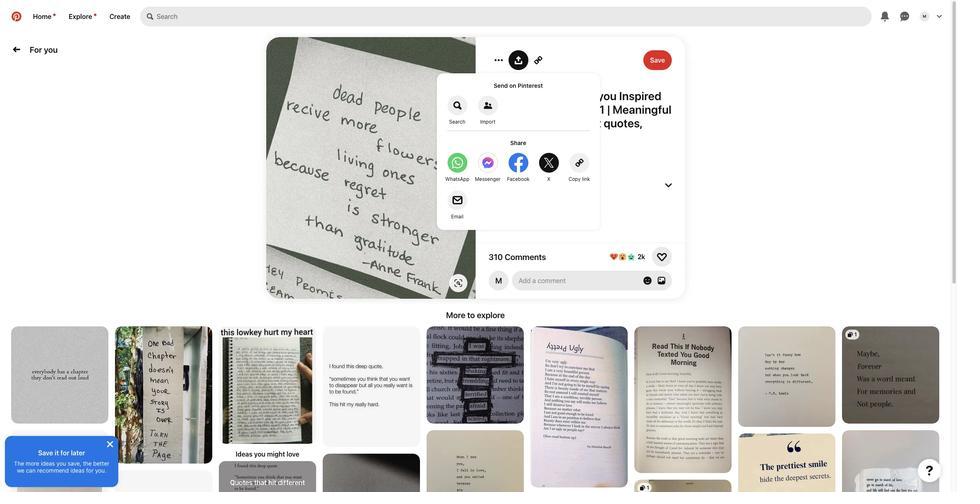 Task type: locate. For each thing, give the bounding box(es) containing it.
0 horizontal spatial save
[[38, 449, 53, 457]]

might
[[267, 451, 285, 458]]

you right 'ideas'
[[254, 451, 266, 458]]

the
[[83, 460, 92, 467]]

0 vertical spatial quotes
[[515, 89, 553, 103]]

Search text field
[[157, 7, 872, 26]]

-
[[529, 150, 532, 158]]

0 horizontal spatial 2021
[[513, 150, 527, 158]]

comments
[[489, 181, 530, 190], [505, 252, 546, 262]]

2021 left -
[[513, 150, 527, 158]]

0 vertical spatial to
[[556, 89, 566, 103]]

best quotes to keep you inspired and motivated in 2021 | meaningful quotes, deep thought quotes, pretty quotes
[[489, 89, 672, 144]]

and
[[489, 103, 509, 116]]

save left it at left
[[38, 449, 53, 457]]

0 horizontal spatial for
[[61, 449, 69, 457]]

you down it at left
[[57, 460, 66, 467]]

ideas down it at left
[[41, 460, 55, 467]]

more
[[26, 460, 39, 467]]

x
[[547, 176, 551, 182]]

0 horizontal spatial to
[[468, 311, 475, 320]]

this contains an image of: image
[[219, 327, 316, 445], [427, 327, 524, 424], [739, 434, 836, 492]]

0 vertical spatial 2021
[[578, 103, 605, 116]]

save button
[[644, 50, 672, 70], [644, 50, 672, 70]]

0 horizontal spatial notifications image
[[53, 14, 56, 16]]

in
[[566, 103, 576, 116]]

notifications image inside explore link
[[94, 14, 96, 16]]

quotes
[[515, 89, 553, 103], [230, 479, 253, 486]]

ideas
[[41, 460, 55, 467], [70, 467, 85, 474]]

beautiful life quotes image
[[323, 454, 420, 492]]

1 vertical spatial to
[[468, 311, 475, 320]]

notifications image right home
[[53, 14, 56, 16]]

ideas down later
[[70, 467, 85, 474]]

310
[[489, 252, 503, 262]]

0 horizontal spatial quotes
[[230, 479, 253, 486]]

hit
[[268, 479, 277, 486]]

1 horizontal spatial save
[[650, 56, 665, 64]]

0 vertical spatial for
[[61, 449, 69, 457]]

save for save
[[650, 56, 665, 64]]

it
[[55, 449, 59, 457]]

you right for at the top of the page
[[44, 45, 58, 54]]

link
[[582, 176, 590, 182]]

this contains an image of: william shakespeare quote hand typed on an antique typewriter image
[[427, 431, 524, 492]]

for right it at left
[[61, 449, 69, 457]]

thought
[[560, 116, 601, 130]]

select an emoji image
[[643, 277, 652, 285]]

1 vertical spatial comments
[[505, 252, 546, 262]]

to inside 'best quotes to keep you inspired and motivated in 2021 | meaningful quotes, deep thought quotes, pretty quotes'
[[556, 89, 566, 103]]

share
[[510, 139, 527, 146]]

maria williams image
[[920, 12, 930, 21]]

you inside 'for you' button
[[44, 45, 58, 54]]

this contains an image of: moveme quotes image
[[323, 327, 420, 447]]

1 horizontal spatial to
[[556, 89, 566, 103]]

home
[[33, 13, 51, 20]]

search
[[449, 119, 466, 125]]

you inside the save it for later the more ideas you save, the better we can recommend ideas for you.
[[57, 460, 66, 467]]

quotes, down inspired
[[604, 116, 642, 130]]

comments down share on facebook icon
[[489, 181, 530, 190]]

1 horizontal spatial quotes,
[[604, 116, 642, 130]]

1 horizontal spatial quotes
[[515, 89, 553, 103]]

notifications image right 'explore'
[[94, 14, 96, 16]]

this contains an image of: 🙂 image
[[842, 327, 940, 424]]

facebook
[[507, 176, 530, 182]]

more to explore
[[446, 311, 505, 320]]

more
[[446, 311, 466, 320]]

quotes left that at the bottom left of the page
[[230, 479, 253, 486]]

explore
[[477, 311, 505, 320]]

1 vertical spatial for
[[86, 467, 94, 474]]

0 vertical spatial save
[[650, 56, 665, 64]]

2k
[[638, 253, 646, 261]]

pretty
[[489, 130, 520, 144]]

this contains an image of: register - login image
[[11, 327, 108, 424]]

1 horizontal spatial 2021
[[578, 103, 605, 116]]

comments right 310
[[505, 252, 546, 262]]

later
[[71, 449, 85, 457]]

on
[[510, 82, 517, 89]]

dec 14, 2021 -
[[489, 150, 532, 158]]

whatsapp
[[445, 176, 470, 182]]

for left you.
[[86, 467, 94, 474]]

this contains an image of: hairstyles & beauty image
[[115, 471, 212, 492]]

2021 inside 'best quotes to keep you inspired and motivated in 2021 | meaningful quotes, deep thought quotes, pretty quotes'
[[578, 103, 605, 116]]

you inside list
[[254, 451, 266, 458]]

explore
[[69, 13, 92, 20]]

to right more
[[468, 311, 475, 320]]

1 vertical spatial quotes
[[230, 479, 253, 486]]

send on pinterest
[[494, 82, 543, 89]]

list
[[0, 327, 951, 492]]

this contains an image of: quotes 'nd notes image
[[635, 327, 732, 473]]

deep
[[530, 116, 557, 130]]

this contains an image of: mother expresses frustration about husband's emotional infidelity to her 22-year-old daughter, placing her in awkward and difficult situation image
[[115, 327, 212, 464]]

import
[[480, 119, 496, 125]]

quotes, up share
[[489, 116, 527, 130]]

you inside 'best quotes to keep you inspired and motivated in 2021 | meaningful quotes, deep thought quotes, pretty quotes'
[[598, 89, 617, 103]]

2021
[[578, 103, 605, 116], [513, 150, 527, 158]]

1 vertical spatial save
[[38, 449, 53, 457]]

2 notifications image from the left
[[94, 14, 96, 16]]

1 notifications image from the left
[[53, 14, 56, 16]]

for
[[61, 449, 69, 457], [86, 467, 94, 474]]

1 horizontal spatial for
[[86, 467, 94, 474]]

1 horizontal spatial notifications image
[[94, 14, 96, 16]]

can
[[26, 467, 36, 474]]

to left the in
[[556, 89, 566, 103]]

best quotes to keep you inspired and motivated in 2021 | meaningful quotes, deep thought quotes, pretty quotes link
[[489, 89, 672, 144]]

0 horizontal spatial ideas
[[41, 460, 55, 467]]

quotes up the deep
[[515, 89, 553, 103]]

for
[[30, 45, 42, 54]]

for you
[[30, 45, 58, 54]]

notifications image inside home link
[[53, 14, 56, 16]]

mariaaawilliams image
[[489, 271, 509, 291]]

save up inspired
[[650, 56, 665, 64]]

notifications image
[[53, 14, 56, 16], [94, 14, 96, 16]]

Add a comment field
[[519, 277, 635, 285]]

quotes that hit different
[[230, 479, 305, 486]]

save
[[650, 56, 665, 64], [38, 449, 53, 457]]

2021 left |
[[578, 103, 605, 116]]

ideas you might love
[[236, 451, 300, 458]]

quotes
[[523, 130, 559, 144]]

0 horizontal spatial quotes,
[[489, 116, 527, 130]]

messenger
[[475, 176, 501, 182]]

list containing ideas you might love
[[0, 327, 951, 492]]

you
[[44, 45, 58, 54], [598, 89, 617, 103], [254, 451, 266, 458], [57, 460, 66, 467]]

home link
[[26, 7, 62, 26]]

love
[[287, 451, 300, 458]]

you right keep
[[598, 89, 617, 103]]

to
[[556, 89, 566, 103], [468, 311, 475, 320]]

quotes,
[[489, 116, 527, 130], [604, 116, 642, 130]]

save inside the save it for later the more ideas you save, the better we can recommend ideas for you.
[[38, 449, 53, 457]]

copy link
[[569, 176, 590, 182]]

this contains an image of: get the we heart it app! image
[[11, 431, 108, 492]]



Task type: vqa. For each thing, say whether or not it's contained in the screenshot.
rightmost quotes,
yes



Task type: describe. For each thing, give the bounding box(es) containing it.
notifications image for explore
[[94, 14, 96, 16]]

quotes that hit different link
[[219, 461, 316, 492]]

may 11, 2019 - isnt it funny how day by day nothing changes but when you look back everything is different. c.s. lewis great words about the nature of growing older and wiser by c.s. lewis. this quote is hand-typed on a beautifully restored remington typewriter. each one is completely original, with image
[[739, 327, 836, 428]]

pinterest.ca
[[489, 75, 524, 82]]

310 comments
[[489, 252, 546, 262]]

this contains an image of: 𝙰𝚗𝚍 𝚋𝚢 𝚜𝚘𝚖𝚎 𝚑𝚘𝚠 𝚒𝚝 𝚌𝚊𝚗 𝚍𝚛𝚒𝚟𝚎 𝚞𝚜 𝚌𝚛𝚊𝚣𝚢, ....... image
[[635, 480, 732, 492]]

best
[[489, 89, 513, 103]]

comments button
[[489, 181, 672, 190]]

save it for later the more ideas you save, the better we can recommend ideas for you.
[[14, 449, 109, 474]]

this contains an image of: no one is ugly. "beauty lies in the eyes of the beholder." image
[[531, 327, 628, 488]]

0 vertical spatial comments
[[489, 181, 530, 190]]

2 horizontal spatial this contains an image of: image
[[739, 434, 836, 492]]

1 horizontal spatial ideas
[[70, 467, 85, 474]]

better
[[93, 460, 109, 467]]

ideas
[[236, 451, 253, 458]]

1 vertical spatial 2021
[[513, 150, 527, 158]]

recommend
[[37, 467, 69, 474]]

dec
[[489, 150, 501, 158]]

notifications image for home
[[53, 14, 56, 16]]

send
[[494, 82, 508, 89]]

we
[[17, 467, 24, 474]]

search icon image
[[147, 13, 153, 20]]

pinterest
[[518, 82, 543, 89]]

quotes inside list
[[230, 479, 253, 486]]

this contains an image of: self-aspiration image
[[842, 431, 940, 492]]

email
[[451, 214, 464, 220]]

explore link
[[62, 7, 103, 26]]

expand icon image
[[665, 182, 672, 189]]

copy
[[569, 176, 581, 182]]

share on messenger image
[[478, 153, 498, 173]]

share on facebook image
[[509, 153, 528, 173]]

1 horizontal spatial this contains an image of: image
[[427, 327, 524, 424]]

share on twitter image
[[539, 153, 559, 173]]

the
[[14, 460, 24, 467]]

for you button
[[26, 41, 61, 58]]

|
[[608, 103, 610, 116]]

create
[[110, 13, 130, 20]]

you.
[[95, 467, 106, 474]]

motivated
[[511, 103, 564, 116]]

share on email image
[[448, 191, 467, 210]]

2 quotes, from the left
[[604, 116, 642, 130]]

quotes inside 'best quotes to keep you inspired and motivated in 2021 | meaningful quotes, deep thought quotes, pretty quotes'
[[515, 89, 553, 103]]

different
[[278, 479, 305, 486]]

that
[[254, 479, 267, 486]]

inspired
[[619, 89, 662, 103]]

keep
[[569, 89, 595, 103]]

reaction image
[[657, 252, 667, 262]]

save,
[[68, 460, 82, 467]]

1 quotes, from the left
[[489, 116, 527, 130]]

save for save it for later the more ideas you save, the better we can recommend ideas for you.
[[38, 449, 53, 457]]

create link
[[103, 7, 137, 26]]

meaningful
[[613, 103, 672, 116]]

14,
[[502, 150, 511, 158]]

pinterest.ca link
[[489, 75, 524, 82]]

select a photo image
[[658, 277, 666, 285]]

0 horizontal spatial this contains an image of: image
[[219, 327, 316, 445]]



